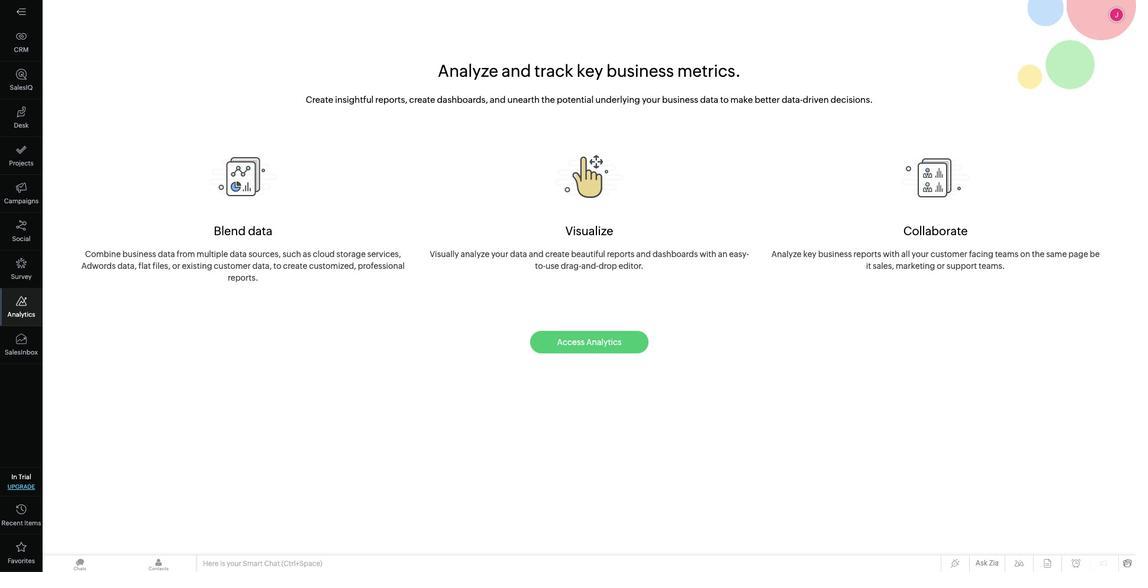 Task type: vqa. For each thing, say whether or not it's contained in the screenshot.
the 'multiple'
yes



Task type: locate. For each thing, give the bounding box(es) containing it.
0 vertical spatial customer
[[931, 250, 968, 259]]

with inside the 'visually analyze your data and create beautiful reports and dashboards with an easy- to-use drag-and-drop editor.'
[[700, 250, 716, 259]]

to down the sources,
[[273, 262, 281, 271]]

ask zia
[[976, 560, 999, 568]]

zia
[[989, 560, 999, 568]]

2 with from the left
[[883, 250, 900, 259]]

1 with from the left
[[700, 250, 716, 259]]

1 or from the left
[[172, 262, 180, 271]]

the right unearth at the top
[[542, 95, 555, 105]]

key
[[577, 61, 603, 80], [803, 250, 817, 259]]

0 horizontal spatial the
[[542, 95, 555, 105]]

create
[[306, 95, 333, 105]]

recent items
[[2, 520, 41, 527]]

with up sales,
[[883, 250, 900, 259]]

files,
[[153, 262, 170, 271]]

insightful
[[335, 95, 374, 105]]

data right analyze
[[510, 250, 527, 259]]

sales,
[[873, 262, 894, 271]]

the inside analyze key business reports with all your customer facing teams on the same page be it sales, marketing or support teams.
[[1032, 250, 1045, 259]]

potential
[[557, 95, 594, 105]]

0 vertical spatial analyze
[[438, 61, 498, 80]]

blend data
[[214, 224, 272, 238]]

an
[[718, 250, 728, 259]]

facing
[[969, 250, 994, 259]]

analyze for analyze and track key business metrics.
[[438, 61, 498, 80]]

(ctrl+space)
[[281, 560, 322, 569]]

0 horizontal spatial data,
[[117, 262, 137, 271]]

1 horizontal spatial to
[[720, 95, 729, 105]]

with inside analyze key business reports with all your customer facing teams on the same page be it sales, marketing or support teams.
[[883, 250, 900, 259]]

reports,
[[375, 95, 408, 105]]

in
[[11, 474, 17, 481]]

visualize
[[565, 224, 613, 238]]

0 horizontal spatial or
[[172, 262, 180, 271]]

access
[[557, 338, 585, 347]]

be
[[1090, 250, 1100, 259]]

customized,
[[309, 262, 356, 271]]

adwords
[[81, 262, 116, 271]]

create right reports, at the top left of the page
[[409, 95, 435, 105]]

driven
[[803, 95, 829, 105]]

to left make
[[720, 95, 729, 105]]

existing
[[182, 262, 212, 271]]

analyze inside analyze key business reports with all your customer facing teams on the same page be it sales, marketing or support teams.
[[772, 250, 802, 259]]

1 horizontal spatial key
[[803, 250, 817, 259]]

0 horizontal spatial create
[[283, 262, 307, 271]]

1 vertical spatial key
[[803, 250, 817, 259]]

1 vertical spatial analytics
[[586, 338, 622, 347]]

and up editor.
[[636, 250, 651, 259]]

drop
[[599, 262, 617, 271]]

data, down the sources,
[[252, 262, 272, 271]]

2 vertical spatial create
[[283, 262, 307, 271]]

projects link
[[0, 137, 43, 175]]

with
[[700, 250, 716, 259], [883, 250, 900, 259]]

customer inside analyze key business reports with all your customer facing teams on the same page be it sales, marketing or support teams.
[[931, 250, 968, 259]]

chat
[[264, 560, 280, 569]]

1 horizontal spatial or
[[937, 262, 945, 271]]

reports up editor.
[[607, 250, 635, 259]]

data up the sources,
[[248, 224, 272, 238]]

contacts image
[[121, 556, 196, 573]]

salesinbox
[[5, 349, 38, 356]]

combine
[[85, 250, 121, 259]]

cloud
[[313, 250, 335, 259]]

analyze
[[438, 61, 498, 80], [772, 250, 802, 259]]

create down such on the top of the page
[[283, 262, 307, 271]]

customer
[[931, 250, 968, 259], [214, 262, 251, 271]]

reports inside analyze key business reports with all your customer facing teams on the same page be it sales, marketing or support teams.
[[854, 250, 881, 259]]

salesiq link
[[0, 62, 43, 99]]

0 horizontal spatial reports
[[607, 250, 635, 259]]

data, left the flat
[[117, 262, 137, 271]]

projects
[[9, 160, 34, 167]]

analytics right access at the bottom
[[586, 338, 622, 347]]

0 vertical spatial key
[[577, 61, 603, 80]]

analyze right "easy-" at the top of page
[[772, 250, 802, 259]]

recent
[[2, 520, 23, 527]]

create
[[409, 95, 435, 105], [545, 250, 570, 259], [283, 262, 307, 271]]

0 horizontal spatial analytics
[[7, 311, 35, 318]]

here is your smart chat (ctrl+space)
[[203, 560, 322, 569]]

analyze and track key business metrics.
[[438, 61, 741, 80]]

or left support
[[937, 262, 945, 271]]

your right analyze
[[491, 250, 508, 259]]

1 horizontal spatial with
[[883, 250, 900, 259]]

data inside the 'visually analyze your data and create beautiful reports and dashboards with an easy- to-use drag-and-drop editor.'
[[510, 250, 527, 259]]

1 reports from the left
[[607, 250, 635, 259]]

create up use
[[545, 250, 570, 259]]

underlying
[[596, 95, 640, 105]]

create inside combine business data from multiple data sources, such as cloud storage services, adwords data, flat files, or existing customer data, to create customized, professional reports.
[[283, 262, 307, 271]]

combine business data from multiple data sources, such as cloud storage services, adwords data, flat files, or existing customer data, to create customized, professional reports.
[[81, 250, 405, 283]]

reports
[[607, 250, 635, 259], [854, 250, 881, 259]]

or inside combine business data from multiple data sources, such as cloud storage services, adwords data, flat files, or existing customer data, to create customized, professional reports.
[[172, 262, 180, 271]]

0 horizontal spatial customer
[[214, 262, 251, 271]]

with left an
[[700, 250, 716, 259]]

business inside analyze key business reports with all your customer facing teams on the same page be it sales, marketing or support teams.
[[818, 250, 852, 259]]

1 horizontal spatial the
[[1032, 250, 1045, 259]]

or right files,
[[172, 262, 180, 271]]

dashboards
[[653, 250, 698, 259]]

0 vertical spatial the
[[542, 95, 555, 105]]

2 or from the left
[[937, 262, 945, 271]]

customer up support
[[931, 250, 968, 259]]

chats image
[[43, 556, 117, 573]]

to
[[720, 95, 729, 105], [273, 262, 281, 271]]

analytics up salesinbox link
[[7, 311, 35, 318]]

or inside analyze key business reports with all your customer facing teams on the same page be it sales, marketing or support teams.
[[937, 262, 945, 271]]

customer inside combine business data from multiple data sources, such as cloud storage services, adwords data, flat files, or existing customer data, to create customized, professional reports.
[[214, 262, 251, 271]]

1 vertical spatial create
[[545, 250, 570, 259]]

1 vertical spatial analyze
[[772, 250, 802, 259]]

salesiq
[[10, 84, 33, 91]]

1 horizontal spatial reports
[[854, 250, 881, 259]]

reports up it
[[854, 250, 881, 259]]

1 horizontal spatial customer
[[931, 250, 968, 259]]

your right is
[[227, 560, 241, 569]]

1 horizontal spatial analyze
[[772, 250, 802, 259]]

data
[[700, 95, 719, 105], [248, 224, 272, 238], [158, 250, 175, 259], [230, 250, 247, 259], [510, 250, 527, 259]]

1 horizontal spatial data,
[[252, 262, 272, 271]]

marketing
[[896, 262, 935, 271]]

better
[[755, 95, 780, 105]]

desk link
[[0, 99, 43, 137]]

and-
[[581, 262, 599, 271]]

1 vertical spatial to
[[273, 262, 281, 271]]

your up marketing
[[912, 250, 929, 259]]

1 horizontal spatial analytics
[[586, 338, 622, 347]]

1 vertical spatial customer
[[214, 262, 251, 271]]

visually
[[430, 250, 459, 259]]

the right 'on'
[[1032, 250, 1045, 259]]

or
[[172, 262, 180, 271], [937, 262, 945, 271]]

analyze up dashboards,
[[438, 61, 498, 80]]

survey link
[[0, 251, 43, 289]]

and up unearth at the top
[[502, 61, 531, 80]]

to inside combine business data from multiple data sources, such as cloud storage services, adwords data, flat files, or existing customer data, to create customized, professional reports.
[[273, 262, 281, 271]]

sources,
[[249, 250, 281, 259]]

items
[[24, 520, 41, 527]]

1 horizontal spatial create
[[409, 95, 435, 105]]

your
[[642, 95, 660, 105], [491, 250, 508, 259], [912, 250, 929, 259], [227, 560, 241, 569]]

same
[[1046, 250, 1067, 259]]

0 horizontal spatial to
[[273, 262, 281, 271]]

desk
[[14, 122, 29, 129]]

and
[[502, 61, 531, 80], [490, 95, 506, 105], [529, 250, 544, 259], [636, 250, 651, 259]]

data down metrics.
[[700, 95, 719, 105]]

teams.
[[979, 262, 1005, 271]]

1 vertical spatial the
[[1032, 250, 1045, 259]]

data-
[[782, 95, 803, 105]]

0 horizontal spatial with
[[700, 250, 716, 259]]

business
[[607, 61, 674, 80], [662, 95, 698, 105], [122, 250, 156, 259], [818, 250, 852, 259]]

data,
[[117, 262, 137, 271], [252, 262, 272, 271]]

all
[[902, 250, 910, 259]]

2 reports from the left
[[854, 250, 881, 259]]

customer up reports.
[[214, 262, 251, 271]]

access analytics
[[557, 338, 622, 347]]

salesinbox link
[[0, 327, 43, 365]]

create inside the 'visually analyze your data and create beautiful reports and dashboards with an easy- to-use drag-and-drop editor.'
[[545, 250, 570, 259]]

0 horizontal spatial analyze
[[438, 61, 498, 80]]

0 horizontal spatial key
[[577, 61, 603, 80]]

2 data, from the left
[[252, 262, 272, 271]]

make
[[731, 95, 753, 105]]

2 horizontal spatial create
[[545, 250, 570, 259]]



Task type: describe. For each thing, give the bounding box(es) containing it.
0 vertical spatial analytics
[[7, 311, 35, 318]]

unearth
[[507, 95, 540, 105]]

key inside analyze key business reports with all your customer facing teams on the same page be it sales, marketing or support teams.
[[803, 250, 817, 259]]

and left unearth at the top
[[490, 95, 506, 105]]

data up files,
[[158, 250, 175, 259]]

analyze
[[461, 250, 490, 259]]

blend
[[214, 224, 246, 238]]

data down blend data
[[230, 250, 247, 259]]

reports.
[[228, 273, 258, 283]]

page
[[1069, 250, 1088, 259]]

here
[[203, 560, 219, 569]]

0 vertical spatial create
[[409, 95, 435, 105]]

campaigns link
[[0, 175, 43, 213]]

create insightful reports, create dashboards, and unearth the potential underlying your business data to make better data-driven decisions.
[[306, 95, 873, 105]]

editor.
[[619, 262, 644, 271]]

it
[[866, 262, 871, 271]]

beautiful
[[571, 250, 605, 259]]

multiple
[[197, 250, 228, 259]]

such
[[283, 250, 301, 259]]

your inside analyze key business reports with all your customer facing teams on the same page be it sales, marketing or support teams.
[[912, 250, 929, 259]]

crm
[[14, 46, 29, 53]]

storage
[[336, 250, 366, 259]]

easy-
[[729, 250, 749, 259]]

crm link
[[0, 24, 43, 62]]

1 data, from the left
[[117, 262, 137, 271]]

teams
[[995, 250, 1019, 259]]

as
[[303, 250, 311, 259]]

use
[[546, 262, 559, 271]]

services,
[[367, 250, 401, 259]]

is
[[220, 560, 225, 569]]

reports inside the 'visually analyze your data and create beautiful reports and dashboards with an easy- to-use drag-and-drop editor.'
[[607, 250, 635, 259]]

and up to-
[[529, 250, 544, 259]]

visually analyze your data and create beautiful reports and dashboards with an easy- to-use drag-and-drop editor.
[[430, 250, 749, 271]]

collaborate
[[904, 224, 968, 238]]

social link
[[0, 213, 43, 251]]

on
[[1020, 250, 1030, 259]]

to-
[[535, 262, 546, 271]]

analytics link
[[0, 289, 43, 327]]

support
[[947, 262, 977, 271]]

professional
[[358, 262, 405, 271]]

upgrade
[[8, 484, 35, 491]]

decisions.
[[831, 95, 873, 105]]

ask
[[976, 560, 988, 568]]

0 vertical spatial to
[[720, 95, 729, 105]]

drag-
[[561, 262, 581, 271]]

business inside combine business data from multiple data sources, such as cloud storage services, adwords data, flat files, or existing customer data, to create customized, professional reports.
[[122, 250, 156, 259]]

metrics.
[[677, 61, 741, 80]]

smart
[[243, 560, 263, 569]]

social
[[12, 236, 31, 243]]

track
[[534, 61, 573, 80]]

your inside the 'visually analyze your data and create beautiful reports and dashboards with an easy- to-use drag-and-drop editor.'
[[491, 250, 508, 259]]

your right underlying at the right top of page
[[642, 95, 660, 105]]

flat
[[138, 262, 151, 271]]

dashboards,
[[437, 95, 488, 105]]

in trial upgrade
[[8, 474, 35, 491]]

trial
[[18, 474, 31, 481]]

from
[[177, 250, 195, 259]]

campaigns
[[4, 198, 39, 205]]

survey
[[11, 273, 32, 281]]

favorites
[[8, 558, 35, 565]]

analyze key business reports with all your customer facing teams on the same page be it sales, marketing or support teams.
[[772, 250, 1100, 271]]

analyze for analyze key business reports with all your customer facing teams on the same page be it sales, marketing or support teams.
[[772, 250, 802, 259]]



